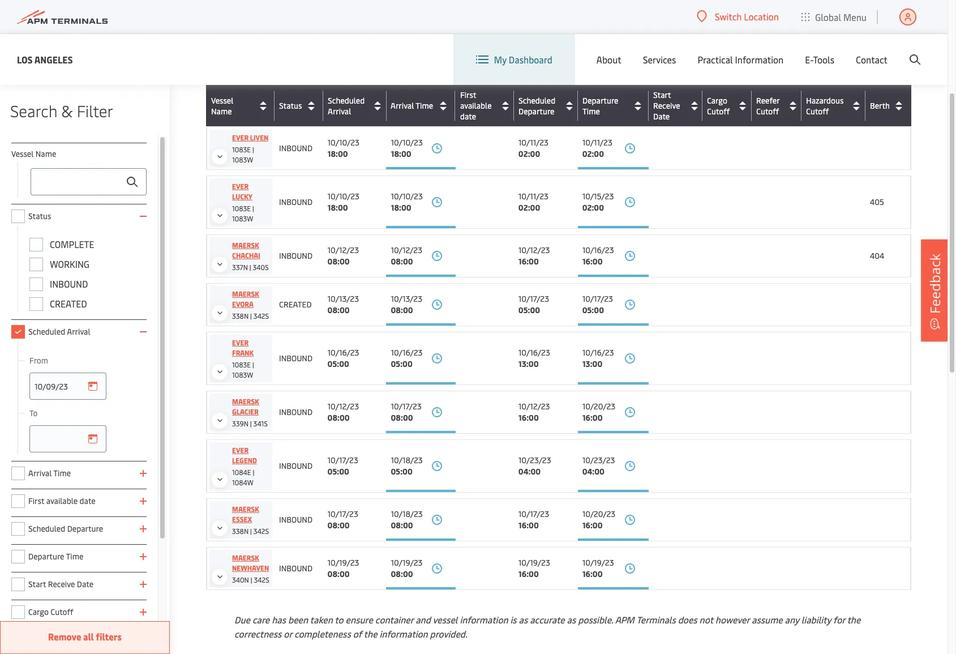 Task type: describe. For each thing, give the bounding box(es) containing it.
1083e for 10/15/23
[[232, 204, 251, 213]]

maersk for 10/17/23
[[232, 397, 259, 406]]

first available date button for 2nd cargo cutoff button from the top's departure time button
[[461, 90, 512, 122]]

care
[[253, 614, 270, 626]]

not
[[700, 614, 714, 626]]

my dashboard button
[[476, 34, 553, 85]]

switch
[[715, 10, 742, 23]]

ever lucky 1083e | 1083w
[[232, 182, 254, 223]]

cutoff for reefer cutoff button for 2nd cargo cutoff button from the top
[[757, 106, 780, 116]]

first for 2nd cargo cutoff button from the top
[[461, 90, 477, 100]]

tools
[[814, 53, 835, 66]]

contact button
[[857, 34, 888, 85]]

COMPLETE checkbox
[[29, 238, 43, 252]]

berth button for hazardous cutoff "button" for 2nd cargo cutoff button from the bottom
[[871, 43, 907, 61]]

1 horizontal spatial the
[[848, 614, 861, 626]]

1 vertical spatial reefer cutoff
[[757, 95, 780, 116]]

date for 2nd cargo cutoff button from the bottom
[[461, 57, 477, 68]]

date for 2nd cargo cutoff button from the top
[[654, 111, 670, 122]]

2 10/16/23 13:00 from the left
[[583, 347, 615, 369]]

10/12/23 16:00 for 10/16/23
[[519, 245, 550, 267]]

1 vertical spatial information
[[380, 628, 428, 640]]

however
[[716, 614, 750, 626]]

| for chachai
[[250, 263, 251, 272]]

los angeles
[[17, 53, 73, 65]]

ensenada
[[232, 95, 267, 104]]

newhaven
[[232, 564, 269, 573]]

los angeles link
[[17, 52, 73, 67]]

status inside 'button'
[[279, 100, 302, 111]]

1 10/23/23 from the left
[[519, 455, 552, 466]]

reefer cutoff button for 2nd cargo cutoff button from the bottom
[[757, 41, 798, 63]]

2 vertical spatial first available date
[[28, 496, 96, 507]]

dashboard
[[509, 53, 553, 66]]

inbound for ever legend
[[279, 461, 313, 471]]

cargo cutoff for 2nd cargo cutoff button from the top
[[708, 95, 730, 116]]

ever legend 1084e | 1084w
[[232, 446, 257, 487]]

1 10/16/23 05:00 from the left
[[328, 347, 359, 369]]

available for 2nd cargo cutoff button from the bottom
[[461, 46, 492, 57]]

1 vertical spatial the
[[364, 628, 378, 640]]

maersk newhaven 340n | 342s
[[232, 554, 270, 585]]

ensure
[[346, 614, 373, 626]]

ever for 10/15/23
[[232, 182, 249, 191]]

maersk for 10/12/23
[[232, 241, 259, 250]]

0 vertical spatial vessel name
[[211, 95, 234, 116]]

403
[[871, 94, 885, 105]]

maersk chachai 337n | 340s
[[232, 241, 269, 272]]

hazardous for 2nd cargo cutoff button from the top
[[807, 95, 844, 106]]

scheduled departure button for departure time button associated with 2nd cargo cutoff button from the bottom
[[519, 41, 575, 63]]

scheduled arrival button
[[328, 95, 384, 116]]

legend
[[232, 456, 257, 465]]

reefer cutoff button for 2nd cargo cutoff button from the top
[[757, 95, 799, 116]]

2 10/19/23 from the left
[[391, 557, 423, 568]]

correctness
[[235, 628, 282, 640]]

08:00 inside the 10/18/23 08:00
[[391, 520, 413, 531]]

any
[[786, 614, 800, 626]]

feedback
[[926, 253, 945, 314]]

date for 2nd cargo cutoff button from the top
[[461, 111, 477, 122]]

to
[[335, 614, 344, 626]]

1 as from the left
[[519, 614, 528, 626]]

0 horizontal spatial 10/17/23 05:00
[[328, 455, 359, 477]]

inbound down working
[[50, 278, 88, 290]]

340s
[[253, 263, 269, 272]]

cutoff for 2nd cargo cutoff button from the top
[[708, 106, 730, 116]]

vessel
[[433, 614, 458, 626]]

339n
[[232, 419, 249, 428]]

0 horizontal spatial scheduled arrival
[[28, 326, 90, 337]]

10/12/23 08:00 for 10/17/23
[[328, 401, 359, 423]]

404
[[871, 250, 885, 261]]

2 10/19/23 08:00 from the left
[[391, 557, 423, 580]]

10/15/23 16:00
[[583, 88, 614, 110]]

arrival down 'to' 'text box'
[[28, 468, 52, 479]]

menu
[[844, 10, 867, 23]]

of
[[353, 628, 362, 640]]

services button
[[643, 34, 677, 85]]

first available date for 2nd cargo cutoff button from the top's departure time button
[[461, 90, 492, 122]]

2 vertical spatial cargo cutoff
[[28, 607, 73, 618]]

filter
[[77, 100, 113, 121]]

services
[[643, 53, 677, 66]]

apm
[[616, 614, 635, 626]]

0 vertical spatial scheduled arrival
[[328, 95, 365, 116]]

assume
[[752, 614, 783, 626]]

1 horizontal spatial information
[[460, 614, 508, 626]]

chachai
[[232, 251, 260, 260]]

information
[[736, 53, 784, 66]]

been
[[288, 614, 308, 626]]

ever for 10/23/23
[[232, 446, 249, 455]]

0 horizontal spatial vessel
[[11, 148, 34, 159]]

cargo cutoff for 2nd cargo cutoff button from the bottom
[[708, 41, 731, 63]]

liven
[[250, 133, 269, 142]]

departure time button for 2nd cargo cutoff button from the bottom
[[583, 41, 646, 63]]

2 vertical spatial scheduled departure
[[28, 523, 103, 534]]

2 10/16/23 05:00 from the left
[[391, 347, 423, 369]]

scheduled departure for 2nd cargo cutoff button from the bottom
[[519, 41, 556, 63]]

10/16/23 16:00
[[583, 245, 615, 267]]

and
[[416, 614, 431, 626]]

essex
[[232, 515, 252, 524]]

all
[[83, 631, 94, 643]]

my
[[494, 53, 507, 66]]

switch location button
[[697, 10, 780, 23]]

ever for 10/16/23
[[232, 338, 249, 347]]

search
[[10, 100, 57, 121]]

arrival inside 'scheduled arrival'
[[328, 106, 351, 116]]

337n for maersk chachai 337n | 340s
[[232, 263, 248, 272]]

e-tools button
[[806, 34, 835, 85]]

about button
[[597, 34, 622, 85]]

liability
[[802, 614, 832, 626]]

0 vertical spatial reefer cutoff
[[757, 41, 780, 63]]

16:00 inside 10/17/23 16:00
[[519, 520, 539, 531]]

maersk ensenada 337n | 341s
[[232, 84, 267, 116]]

evora
[[232, 300, 254, 309]]

2 vertical spatial date
[[77, 579, 94, 590]]

from
[[29, 355, 48, 366]]

for
[[834, 614, 846, 626]]

10/15/23 for 16:00
[[583, 88, 614, 99]]

practical information button
[[698, 34, 784, 85]]

feedback button
[[922, 239, 950, 341]]

1 10/19/23 08:00 from the left
[[328, 557, 360, 580]]

practical information
[[698, 53, 784, 66]]

16:00 inside 10/10/23 16:00
[[519, 100, 539, 110]]

about
[[597, 53, 622, 66]]

1 vertical spatial receive
[[654, 100, 681, 111]]

342s for 10/17/23 08:00
[[254, 527, 269, 536]]

0 horizontal spatial 10/17/23 08:00
[[328, 509, 359, 531]]

inbound for maersk glacier
[[279, 407, 313, 418]]

2 cargo cutoff button from the top
[[708, 95, 750, 116]]

1 10/13/23 08:00 from the left
[[328, 293, 359, 316]]

global menu button
[[791, 0, 879, 34]]

10/11/23 02:00 for 10/15/23
[[519, 191, 549, 213]]

provided.
[[430, 628, 468, 640]]

2 10/13/23 08:00 from the left
[[391, 293, 423, 316]]

2 vertical spatial date
[[80, 496, 96, 507]]

is
[[511, 614, 517, 626]]

inbound for ever liven
[[279, 143, 313, 154]]

cargo for 2nd cargo cutoff button from the bottom
[[708, 41, 728, 52]]

maersk for 10/19/23
[[232, 554, 259, 563]]

340n
[[232, 576, 249, 585]]

| for essex
[[250, 527, 252, 536]]

time inside button
[[416, 100, 434, 111]]

departure time button for 2nd cargo cutoff button from the top
[[583, 95, 646, 116]]

angeles
[[34, 53, 73, 65]]

341s for maersk glacier 339n | 341s
[[254, 419, 268, 428]]

remove all filters
[[48, 631, 122, 643]]

1 horizontal spatial created
[[279, 299, 312, 310]]

due care has been taken to ensure container and vessel information is as accurate as possible. apm terminals does not however assume any liability for the correctness or completeness of the information provided.
[[235, 614, 861, 640]]

10/15/23 02:00
[[583, 191, 614, 213]]

4 10/19/23 from the left
[[583, 557, 615, 568]]

1 cargo cutoff button from the top
[[708, 41, 750, 63]]

2 vertical spatial start
[[28, 579, 46, 590]]

2 10/19/23 16:00 from the left
[[583, 557, 615, 580]]

cargo for 2nd cargo cutoff button from the top
[[708, 95, 728, 106]]

los
[[17, 53, 33, 65]]

remove all filters button
[[0, 622, 170, 654]]

338n for created
[[232, 312, 249, 321]]

inbound for ever frank
[[279, 353, 313, 364]]

| for newhaven
[[251, 576, 252, 585]]

berth button for hazardous cutoff "button" corresponding to 2nd cargo cutoff button from the top
[[871, 97, 909, 115]]

1 vertical spatial name
[[36, 148, 56, 159]]

arrival time inside button
[[391, 100, 434, 111]]

1083e for 10/11/23
[[232, 145, 251, 154]]

10/12/23 08:00 for 10/12/23
[[328, 245, 359, 267]]

first available date for departure time button associated with 2nd cargo cutoff button from the bottom
[[461, 36, 492, 68]]

to
[[29, 408, 38, 419]]

1 10/13/23 from the left
[[328, 293, 359, 304]]

2 horizontal spatial 10/17/23 05:00
[[583, 293, 614, 316]]

&
[[61, 100, 73, 121]]

terminals
[[637, 614, 676, 626]]

inbound for maersk ensenada
[[279, 94, 313, 105]]

INBOUND checkbox
[[29, 278, 43, 291]]

2 vertical spatial cargo
[[28, 607, 49, 618]]

or
[[284, 628, 292, 640]]

e-tools
[[806, 53, 835, 66]]

cutoff for hazardous cutoff "button" corresponding to 2nd cargo cutoff button from the top
[[807, 106, 830, 116]]

start receive date for 2nd cargo cutoff button from the bottom start receive date 'button'
[[654, 36, 681, 68]]

From text field
[[29, 373, 107, 400]]

1 vertical spatial berth
[[871, 100, 891, 111]]

cutoff for 2nd cargo cutoff button from the bottom
[[708, 52, 731, 63]]

lucky
[[232, 192, 253, 201]]

sort by this column image
[[435, 43, 453, 61]]

inbound for maersk essex
[[279, 514, 313, 525]]

1 10/16/23 13:00 from the left
[[519, 347, 551, 369]]

2 vertical spatial receive
[[48, 579, 75, 590]]

maersk glacier 339n | 341s
[[232, 397, 268, 428]]

10/18/23 08:00
[[391, 509, 423, 531]]

search & filter
[[10, 100, 113, 121]]

glacier
[[232, 407, 259, 416]]



Task type: locate. For each thing, give the bounding box(es) containing it.
0 vertical spatial 338n
[[232, 312, 249, 321]]

1 10/19/23 16:00 from the left
[[519, 557, 551, 580]]

| down "essex"
[[250, 527, 252, 536]]

1 vertical spatial vessel name
[[11, 148, 56, 159]]

0 horizontal spatial name
[[36, 148, 56, 159]]

2 10/20/23 16:00 from the top
[[583, 509, 616, 531]]

ever up the frank
[[232, 338, 249, 347]]

cutoff
[[708, 52, 731, 63], [757, 52, 780, 63], [807, 52, 829, 63], [708, 106, 730, 116], [757, 106, 780, 116], [807, 106, 830, 116], [51, 607, 73, 618]]

cutoff for reefer cutoff button corresponding to 2nd cargo cutoff button from the bottom
[[757, 52, 780, 63]]

container
[[376, 614, 414, 626]]

1083w down the frank
[[232, 371, 253, 380]]

1 vertical spatial first available date
[[461, 90, 492, 122]]

1 horizontal spatial 10/19/23 16:00
[[583, 557, 615, 580]]

cutoff left information
[[708, 52, 731, 63]]

vessel inside button
[[211, 95, 234, 106]]

accurate
[[530, 614, 565, 626]]

| inside maersk evora 338n | 342s
[[250, 312, 252, 321]]

reefer
[[757, 41, 780, 52], [757, 95, 780, 106]]

cargo cutoff down the "practical"
[[708, 95, 730, 116]]

the
[[848, 614, 861, 626], [364, 628, 378, 640]]

hazardous cutoff down tools
[[807, 95, 844, 116]]

1083e inside "ever liven 1083e | 1083w"
[[232, 145, 251, 154]]

1 vertical spatial vessel
[[11, 148, 34, 159]]

1 horizontal spatial 13:00
[[583, 359, 603, 369]]

2 1083e from the top
[[232, 204, 251, 213]]

name inside vessel name
[[211, 106, 232, 116]]

None text field
[[31, 168, 147, 195]]

2 1083w from the top
[[232, 214, 253, 223]]

maersk inside maersk essex 338n | 342s
[[232, 505, 259, 514]]

inbound right ever frank 1083e | 1083w
[[279, 353, 313, 364]]

1 vertical spatial 10/17/23 08:00
[[328, 509, 359, 531]]

0 vertical spatial 10/17/23 08:00
[[391, 401, 422, 423]]

| inside maersk ensenada 337n | 341s
[[250, 107, 251, 116]]

ever up the lucky
[[232, 182, 249, 191]]

the right for
[[848, 614, 861, 626]]

| for legend
[[253, 468, 255, 477]]

receive
[[654, 46, 681, 57], [654, 100, 681, 111], [48, 579, 75, 590]]

cargo cutoff
[[708, 41, 731, 63], [708, 95, 730, 116], [28, 607, 73, 618]]

0 horizontal spatial 10/19/23 16:00
[[519, 557, 551, 580]]

ever inside "ever liven 1083e | 1083w"
[[232, 133, 249, 142]]

| down ensenada
[[250, 107, 251, 116]]

1 1083e from the top
[[232, 145, 251, 154]]

information left is
[[460, 614, 508, 626]]

inbound right maersk essex 338n | 342s
[[279, 514, 313, 525]]

2 vertical spatial 342s
[[254, 576, 270, 585]]

1 horizontal spatial 04:00
[[583, 466, 605, 477]]

maersk inside the maersk chachai 337n | 340s
[[232, 241, 259, 250]]

0 vertical spatial scheduled departure button
[[519, 41, 575, 63]]

reefer down information
[[757, 95, 780, 106]]

| right 340n
[[251, 576, 252, 585]]

maersk inside maersk ensenada 337n | 341s
[[232, 84, 259, 93]]

0 vertical spatial start receive date
[[654, 36, 681, 68]]

inbound right ever lucky 1083e | 1083w
[[279, 197, 313, 207]]

0 vertical spatial first
[[461, 36, 477, 46]]

created
[[50, 297, 87, 310], [279, 299, 312, 310]]

1 vertical spatial first available date button
[[461, 90, 512, 122]]

338n down evora
[[232, 312, 249, 321]]

as right is
[[519, 614, 528, 626]]

| for evora
[[250, 312, 252, 321]]

1083w for 10/16/23 13:00
[[232, 371, 253, 380]]

3 ever from the top
[[232, 338, 249, 347]]

start receive date button for 2nd cargo cutoff button from the bottom
[[654, 36, 700, 68]]

| inside ever lucky 1083e | 1083w
[[253, 204, 254, 213]]

10/13/23
[[328, 293, 359, 304], [391, 293, 423, 304]]

departure time for 2nd cargo cutoff button from the top
[[583, 95, 619, 116]]

2 10/20/23 from the top
[[583, 509, 616, 520]]

scheduled arrival right the status 'button'
[[328, 95, 365, 116]]

0 vertical spatial arrival time
[[391, 100, 434, 111]]

1 1083w from the top
[[232, 155, 253, 164]]

1 vertical spatial 341s
[[254, 419, 268, 428]]

the right of
[[364, 628, 378, 640]]

vessel name button
[[211, 95, 272, 116]]

10/17/23
[[519, 293, 550, 304], [583, 293, 614, 304], [391, 401, 422, 412], [328, 455, 359, 466], [328, 509, 359, 520], [519, 509, 550, 520]]

16:00 inside 10/15/23 16:00
[[583, 100, 603, 110]]

10/11/23 02:00
[[519, 137, 549, 159], [583, 137, 613, 159], [519, 191, 549, 213]]

date
[[654, 57, 670, 68], [654, 111, 670, 122], [77, 579, 94, 590]]

name left maersk ensenada 337n | 341s
[[211, 106, 232, 116]]

0 vertical spatial status
[[279, 100, 302, 111]]

vessel down search
[[11, 148, 34, 159]]

2 10/10/23 08:00 from the left
[[391, 88, 423, 110]]

first available date button down the my
[[461, 90, 512, 122]]

1 vertical spatial available
[[461, 100, 492, 111]]

ever frank 1083e | 1083w
[[232, 338, 254, 380]]

1 vertical spatial 1083w
[[232, 214, 253, 223]]

maersk up "essex"
[[232, 505, 259, 514]]

10/10/23
[[328, 88, 360, 99], [391, 88, 423, 99], [519, 88, 551, 99], [328, 137, 360, 148], [391, 137, 423, 148], [328, 191, 360, 202], [391, 191, 423, 202]]

reefer cutoff button left e-
[[757, 41, 798, 63]]

1 vertical spatial start
[[654, 90, 672, 100]]

1083e for 10/16/23
[[232, 360, 251, 369]]

arrival
[[391, 100, 414, 111], [328, 106, 351, 116], [67, 326, 90, 337], [28, 468, 52, 479]]

10/20/23 16:00 for 10/17/23
[[583, 509, 616, 531]]

has
[[272, 614, 286, 626]]

first for 2nd cargo cutoff button from the bottom
[[461, 36, 477, 46]]

0 horizontal spatial information
[[380, 628, 428, 640]]

| for liven
[[253, 145, 254, 154]]

1 338n from the top
[[232, 312, 249, 321]]

10/15/23 for 02:00
[[583, 191, 614, 202]]

start for 2nd cargo cutoff button from the bottom
[[654, 36, 672, 46]]

start receive date down services
[[654, 90, 681, 122]]

start for 2nd cargo cutoff button from the top
[[654, 90, 672, 100]]

0 vertical spatial cargo cutoff
[[708, 41, 731, 63]]

1 horizontal spatial 10/23/23
[[583, 455, 616, 466]]

1083w down the lucky
[[232, 214, 253, 223]]

341s for maersk ensenada 337n | 341s
[[253, 107, 267, 116]]

02:00
[[519, 148, 541, 159], [583, 148, 605, 159], [519, 202, 541, 213], [583, 202, 605, 213]]

1083w inside ever lucky 1083e | 1083w
[[232, 214, 253, 223]]

1 vertical spatial cargo cutoff
[[708, 95, 730, 116]]

| down the lucky
[[253, 204, 254, 213]]

as right accurate
[[567, 614, 576, 626]]

cutoff down information
[[757, 106, 780, 116]]

16:00 inside 10/16/23 16:00
[[583, 256, 603, 267]]

1083w inside ever frank 1083e | 1083w
[[232, 371, 253, 380]]

337n inside maersk ensenada 337n | 341s
[[232, 107, 248, 116]]

departure time
[[583, 41, 619, 63], [583, 95, 619, 116], [28, 551, 83, 562]]

| inside ever legend 1084e | 1084w
[[253, 468, 255, 477]]

hazardous up tools
[[807, 41, 844, 52]]

global menu
[[816, 10, 867, 23]]

0 horizontal spatial vessel name
[[11, 148, 56, 159]]

scheduled inside button
[[328, 95, 365, 106]]

cargo cutoff up remove
[[28, 607, 73, 618]]

0 vertical spatial first available date
[[461, 36, 492, 68]]

vessel name down search
[[11, 148, 56, 159]]

1083w for 10/15/23 02:00
[[232, 214, 253, 223]]

0 horizontal spatial 10/13/23 08:00
[[328, 293, 359, 316]]

10/19/23 08:00
[[328, 557, 360, 580], [391, 557, 423, 580]]

1 vertical spatial status
[[28, 211, 51, 222]]

ever for 10/11/23
[[232, 133, 249, 142]]

338n inside maersk essex 338n | 342s
[[232, 527, 249, 536]]

maersk up ensenada
[[232, 84, 259, 93]]

inbound right maersk ensenada 337n | 341s
[[279, 94, 313, 105]]

1 10/12/23 16:00 from the top
[[519, 245, 550, 267]]

1083e down liven
[[232, 145, 251, 154]]

10/11/23 for 10/15/23 02:00
[[519, 191, 549, 202]]

2 as from the left
[[567, 614, 576, 626]]

maersk essex 338n | 342s
[[232, 505, 269, 536]]

0 vertical spatial reefer cutoff button
[[757, 41, 798, 63]]

10/19/23 16:00 down 10/17/23 16:00
[[519, 557, 551, 580]]

| inside maersk glacier 339n | 341s
[[250, 419, 252, 428]]

0 vertical spatial 341s
[[253, 107, 267, 116]]

| right 1084e
[[253, 468, 255, 477]]

vessel name up "ever liven 1083e | 1083w"
[[211, 95, 234, 116]]

start receive date for 2nd cargo cutoff button from the top start receive date 'button'
[[654, 90, 681, 122]]

2 337n from the top
[[232, 263, 248, 272]]

information down container
[[380, 628, 428, 640]]

10/18/23
[[391, 455, 423, 466], [391, 509, 423, 520]]

practical
[[698, 53, 734, 66]]

1 10/15/23 from the top
[[583, 88, 614, 99]]

10/17/23 05:00
[[519, 293, 550, 316], [583, 293, 614, 316], [328, 455, 359, 477]]

2 10/12/23 16:00 from the top
[[519, 401, 550, 423]]

1 horizontal spatial name
[[211, 106, 232, 116]]

2 vertical spatial start receive date
[[28, 579, 94, 590]]

0 vertical spatial date
[[654, 57, 670, 68]]

receive up remove
[[48, 579, 75, 590]]

0 horizontal spatial 10/13/23
[[328, 293, 359, 304]]

hazardous cutoff button for 2nd cargo cutoff button from the bottom
[[807, 41, 863, 63]]

2 10/15/23 from the top
[[583, 191, 614, 202]]

cargo up remove
[[28, 607, 49, 618]]

None checkbox
[[11, 467, 25, 480], [11, 522, 25, 536], [11, 467, 25, 480], [11, 522, 25, 536]]

5 maersk from the top
[[232, 505, 259, 514]]

338n inside maersk evora 338n | 342s
[[232, 312, 249, 321]]

10/11/23
[[519, 137, 549, 148], [583, 137, 613, 148], [519, 191, 549, 202]]

1 vertical spatial hazardous
[[807, 95, 844, 106]]

0 vertical spatial 1083w
[[232, 155, 253, 164]]

10/12/23 16:00 for 10/20/23
[[519, 401, 550, 423]]

maersk evora 338n | 342s
[[232, 290, 269, 321]]

| inside the maersk newhaven 340n | 342s
[[251, 576, 252, 585]]

3 1083w from the top
[[232, 371, 253, 380]]

1 vertical spatial scheduled departure button
[[519, 95, 576, 116]]

2 338n from the top
[[232, 527, 249, 536]]

1 maersk from the top
[[232, 84, 259, 93]]

| inside the maersk chachai 337n | 340s
[[250, 263, 251, 272]]

1 vertical spatial arrival time
[[28, 468, 71, 479]]

cargo up the "practical"
[[708, 41, 728, 52]]

10/19/23 08:00 down the 10/18/23 08:00
[[391, 557, 423, 580]]

4 maersk from the top
[[232, 397, 259, 406]]

1 10/19/23 from the left
[[328, 557, 360, 568]]

4 ever from the top
[[232, 446, 249, 455]]

1 vertical spatial scheduled departure
[[519, 95, 556, 116]]

1 horizontal spatial 10/13/23
[[391, 293, 423, 304]]

maersk inside maersk evora 338n | 342s
[[232, 290, 259, 299]]

342s inside the maersk newhaven 340n | 342s
[[254, 576, 270, 585]]

10/10/23 08:00
[[328, 88, 360, 110], [391, 88, 423, 110]]

cargo cutoff button down switch
[[708, 41, 750, 63]]

341s inside maersk ensenada 337n | 341s
[[253, 107, 267, 116]]

| for lucky
[[253, 204, 254, 213]]

reefer cutoff down information
[[757, 95, 780, 116]]

2 10/23/23 04:00 from the left
[[583, 455, 616, 477]]

1 vertical spatial start receive date button
[[654, 90, 700, 122]]

341s inside maersk glacier 339n | 341s
[[254, 419, 268, 428]]

cargo cutoff down switch
[[708, 41, 731, 63]]

inbound right the maersk chachai 337n | 340s
[[279, 250, 313, 261]]

cutoff for hazardous cutoff "button" for 2nd cargo cutoff button from the bottom
[[807, 52, 829, 63]]

0 horizontal spatial 10/23/23 04:00
[[519, 455, 552, 477]]

341s down glacier
[[254, 419, 268, 428]]

1 10/20/23 from the top
[[583, 401, 616, 412]]

remove
[[48, 631, 81, 643]]

cargo cutoff button down practical information
[[708, 95, 750, 116]]

inbound down the status 'button'
[[279, 143, 313, 154]]

1083e inside ever lucky 1083e | 1083w
[[232, 204, 251, 213]]

maersk inside the maersk newhaven 340n | 342s
[[232, 554, 259, 563]]

created right created checkbox
[[50, 297, 87, 310]]

hazardous cutoff for 2nd cargo cutoff button from the bottom
[[807, 41, 844, 63]]

name
[[211, 106, 232, 116], [36, 148, 56, 159]]

0 vertical spatial berth
[[871, 46, 891, 57]]

created right maersk evora 338n | 342s
[[279, 299, 312, 310]]

0 vertical spatial departure time
[[583, 41, 619, 63]]

1 vertical spatial 1083e
[[232, 204, 251, 213]]

0 vertical spatial cargo
[[708, 41, 728, 52]]

cargo
[[708, 41, 728, 52], [708, 95, 728, 106], [28, 607, 49, 618]]

cutoff down the "practical"
[[708, 106, 730, 116]]

ever inside ever frank 1083e | 1083w
[[232, 338, 249, 347]]

e-
[[806, 53, 814, 66]]

1084w
[[232, 478, 254, 487]]

1 horizontal spatial scheduled arrival
[[328, 95, 365, 116]]

10/20/23 16:00
[[583, 401, 616, 423], [583, 509, 616, 531]]

10/11/23 02:00 for 10/11/23
[[519, 137, 549, 159]]

10/12/23 16:00
[[519, 245, 550, 267], [519, 401, 550, 423]]

inbound for maersk newhaven
[[279, 563, 313, 574]]

10/19/23
[[328, 557, 360, 568], [391, 557, 423, 568], [519, 557, 551, 568], [583, 557, 615, 568]]

completeness
[[295, 628, 351, 640]]

reefer for 2nd cargo cutoff button from the bottom
[[757, 41, 780, 52]]

hazardous cutoff button for 2nd cargo cutoff button from the top
[[807, 95, 863, 116]]

scheduled departure for 2nd cargo cutoff button from the top
[[519, 95, 556, 116]]

342s for 10/13/23 08:00
[[254, 312, 269, 321]]

10/20/23 for 10/17/23 16:00
[[583, 509, 616, 520]]

0 horizontal spatial the
[[364, 628, 378, 640]]

1 horizontal spatial 10/13/23 08:00
[[391, 293, 423, 316]]

berth down contact dropdown button
[[871, 100, 891, 111]]

0 vertical spatial 10/20/23 16:00
[[583, 401, 616, 423]]

0 horizontal spatial created
[[50, 297, 87, 310]]

maersk up the chachai
[[232, 241, 259, 250]]

2 ever from the top
[[232, 182, 249, 191]]

2 maersk from the top
[[232, 241, 259, 250]]

reefer for 2nd cargo cutoff button from the top
[[757, 95, 780, 106]]

scheduled
[[519, 41, 556, 52], [328, 95, 365, 106], [519, 95, 556, 106], [28, 326, 65, 337], [28, 523, 65, 534]]

2 vertical spatial departure time
[[28, 551, 83, 562]]

337n inside the maersk chachai 337n | 340s
[[232, 263, 248, 272]]

10/17/23 16:00
[[519, 509, 550, 531]]

1 horizontal spatial vessel name
[[211, 95, 234, 116]]

1 10/18/23 from the top
[[391, 455, 423, 466]]

inbound for ever lucky
[[279, 197, 313, 207]]

10/16/23 13:00
[[519, 347, 551, 369], [583, 347, 615, 369]]

3 1083e from the top
[[232, 360, 251, 369]]

receive left the "practical"
[[654, 46, 681, 57]]

1 vertical spatial scheduled arrival
[[28, 326, 90, 337]]

10/11/23 for 10/11/23 02:00
[[519, 137, 549, 148]]

1 horizontal spatial 10/10/23 08:00
[[391, 88, 423, 110]]

0 vertical spatial hazardous cutoff
[[807, 41, 844, 63]]

available
[[461, 46, 492, 57], [461, 100, 492, 111], [46, 496, 78, 507]]

342s down evora
[[254, 312, 269, 321]]

hazardous cutoff button
[[807, 41, 863, 63], [807, 95, 863, 116]]

start receive date up remove
[[28, 579, 94, 590]]

date for 2nd cargo cutoff button from the bottom
[[654, 57, 670, 68]]

first available date button for departure time button associated with 2nd cargo cutoff button from the bottom
[[461, 36, 512, 68]]

0 vertical spatial 10/20/23
[[583, 401, 616, 412]]

filters
[[96, 631, 122, 643]]

possible.
[[579, 614, 614, 626]]

inbound right ever legend 1084e | 1084w
[[279, 461, 313, 471]]

342s up newhaven
[[254, 527, 269, 536]]

342s inside maersk essex 338n | 342s
[[254, 527, 269, 536]]

berth button
[[871, 43, 907, 61], [871, 97, 909, 115]]

342s inside maersk evora 338n | 342s
[[254, 312, 269, 321]]

10/20/23 for 10/12/23 16:00
[[583, 401, 616, 412]]

my dashboard
[[494, 53, 553, 66]]

| for ensenada
[[250, 107, 251, 116]]

2 04:00 from the left
[[583, 466, 605, 477]]

0 vertical spatial 342s
[[254, 312, 269, 321]]

337n for maersk ensenada 337n | 341s
[[232, 107, 248, 116]]

0 vertical spatial vessel
[[211, 95, 234, 106]]

1 vertical spatial 342s
[[254, 527, 269, 536]]

1 horizontal spatial 10/19/23 08:00
[[391, 557, 423, 580]]

berth button down contact dropdown button
[[871, 97, 909, 115]]

scheduled departure button down dashboard
[[519, 95, 576, 116]]

first available date
[[461, 36, 492, 68], [461, 90, 492, 122], [28, 496, 96, 507]]

1 10/20/23 16:00 from the top
[[583, 401, 616, 423]]

maersk up newhaven
[[232, 554, 259, 563]]

1083w inside "ever liven 1083e | 1083w"
[[232, 155, 253, 164]]

time
[[583, 52, 600, 63], [416, 100, 434, 111], [583, 106, 600, 116], [53, 468, 71, 479], [66, 551, 83, 562]]

1083w for 10/11/23 02:00
[[232, 155, 253, 164]]

1 horizontal spatial vessel
[[211, 95, 234, 106]]

1 ever from the top
[[232, 133, 249, 142]]

0 vertical spatial scheduled departure
[[519, 41, 556, 63]]

0 horizontal spatial 10/23/23
[[519, 455, 552, 466]]

0 vertical spatial reefer
[[757, 41, 780, 52]]

reefer up information
[[757, 41, 780, 52]]

arrival time button
[[391, 97, 453, 115]]

departure time button
[[583, 41, 646, 63], [583, 95, 646, 116]]

1 horizontal spatial 10/17/23 05:00
[[519, 293, 550, 316]]

| inside ever frank 1083e | 1083w
[[253, 360, 254, 369]]

1 vertical spatial date
[[654, 111, 670, 122]]

available for 2nd cargo cutoff button from the top
[[461, 100, 492, 111]]

3 maersk from the top
[[232, 290, 259, 299]]

vessel up "ever liven 1083e | 1083w"
[[211, 95, 234, 106]]

1 horizontal spatial as
[[567, 614, 576, 626]]

0 horizontal spatial 10/16/23 13:00
[[519, 347, 551, 369]]

departure time button down about popup button
[[583, 95, 646, 116]]

To text field
[[29, 425, 107, 453]]

location
[[745, 10, 780, 23]]

1 vertical spatial 10/15/23
[[583, 191, 614, 202]]

receive down services
[[654, 100, 681, 111]]

1 vertical spatial 10/18/23
[[391, 509, 423, 520]]

scheduled arrival
[[328, 95, 365, 116], [28, 326, 90, 337]]

status
[[279, 100, 302, 111], [28, 211, 51, 222]]

WORKING checkbox
[[29, 258, 43, 271]]

1 vertical spatial departure time
[[583, 95, 619, 116]]

| for glacier
[[250, 419, 252, 428]]

arrival up from text box
[[67, 326, 90, 337]]

13:00
[[519, 359, 539, 369], [583, 359, 603, 369]]

| inside maersk essex 338n | 342s
[[250, 527, 252, 536]]

cutoff down "location"
[[757, 52, 780, 63]]

maersk up glacier
[[232, 397, 259, 406]]

frank
[[232, 348, 254, 357]]

| inside "ever liven 1083e | 1083w"
[[253, 145, 254, 154]]

1 vertical spatial 337n
[[232, 263, 248, 272]]

maersk for 10/18/23
[[232, 505, 259, 514]]

0 vertical spatial name
[[211, 106, 232, 116]]

1 vertical spatial 10/20/23
[[583, 509, 616, 520]]

1 13:00 from the left
[[519, 359, 539, 369]]

None checkbox
[[11, 210, 25, 223], [11, 325, 25, 339], [11, 495, 25, 508], [11, 550, 25, 564], [11, 578, 25, 591], [11, 606, 25, 619], [11, 210, 25, 223], [11, 325, 25, 339], [11, 495, 25, 508], [11, 550, 25, 564], [11, 578, 25, 591], [11, 606, 25, 619]]

ever inside ever legend 1084e | 1084w
[[232, 446, 249, 455]]

cutoff down e-tools
[[807, 106, 830, 116]]

18:00
[[328, 148, 348, 159], [391, 148, 412, 159], [328, 202, 348, 213], [391, 202, 412, 213]]

arrival time down 'to' 'text box'
[[28, 468, 71, 479]]

hazardous
[[807, 41, 844, 52], [807, 95, 844, 106]]

0 vertical spatial departure time button
[[583, 41, 646, 63]]

cutoff up remove
[[51, 607, 73, 618]]

3 10/19/23 from the left
[[519, 557, 551, 568]]

6 maersk from the top
[[232, 554, 259, 563]]

10/10/23 18:00
[[328, 137, 360, 159], [391, 137, 423, 159], [328, 191, 360, 213], [391, 191, 423, 213]]

342s down newhaven
[[254, 576, 270, 585]]

10/18/23 05:00
[[391, 455, 423, 477]]

0 vertical spatial the
[[848, 614, 861, 626]]

1083w
[[232, 155, 253, 164], [232, 214, 253, 223], [232, 371, 253, 380]]

0 horizontal spatial 13:00
[[519, 359, 539, 369]]

hazardous cutoff button down global menu button
[[807, 41, 863, 63]]

1 10/23/23 04:00 from the left
[[519, 455, 552, 477]]

1 10/10/23 08:00 from the left
[[328, 88, 360, 110]]

arrival right scheduled arrival button
[[391, 100, 414, 111]]

ever
[[232, 133, 249, 142], [232, 182, 249, 191], [232, 338, 249, 347], [232, 446, 249, 455]]

taken
[[310, 614, 333, 626]]

reefer cutoff down "location"
[[757, 41, 780, 63]]

2 vertical spatial available
[[46, 496, 78, 507]]

reefer cutoff button down information
[[757, 95, 799, 116]]

ever inside ever lucky 1083e | 1083w
[[232, 182, 249, 191]]

1 vertical spatial date
[[461, 111, 477, 122]]

0 vertical spatial berth button
[[871, 43, 907, 61]]

341s down ensenada
[[253, 107, 267, 116]]

inbound for maersk chachai
[[279, 250, 313, 261]]

start receive date button
[[654, 36, 700, 68], [654, 90, 700, 122]]

10/20/23 16:00 for 10/12/23
[[583, 401, 616, 423]]

hazardous cutoff down global
[[807, 41, 844, 63]]

| left 340s
[[250, 263, 251, 272]]

first
[[461, 36, 477, 46], [461, 90, 477, 100], [28, 496, 44, 507]]

2 10/13/23 from the left
[[391, 293, 423, 304]]

start receive date left the "practical"
[[654, 36, 681, 68]]

10/12/23 08:00
[[328, 245, 359, 267], [391, 245, 423, 267], [328, 401, 359, 423]]

inbound right the maersk newhaven 340n | 342s
[[279, 563, 313, 574]]

maersk for 10/13/23
[[232, 290, 259, 299]]

338n for inbound
[[232, 527, 249, 536]]

10/10/23 16:00
[[519, 88, 551, 110]]

status up complete checkbox
[[28, 211, 51, 222]]

0 vertical spatial receive
[[654, 46, 681, 57]]

working
[[50, 258, 90, 270]]

| down evora
[[250, 312, 252, 321]]

start receive date button for 2nd cargo cutoff button from the top
[[654, 90, 700, 122]]

scheduled arrival up from
[[28, 326, 90, 337]]

10/19/23 08:00 up to
[[328, 557, 360, 580]]

405
[[871, 197, 885, 207]]

arrival right the status 'button'
[[328, 106, 351, 116]]

| down the frank
[[253, 360, 254, 369]]

hazardous down tools
[[807, 95, 844, 106]]

2 13:00 from the left
[[583, 359, 603, 369]]

2 vertical spatial first
[[28, 496, 44, 507]]

departure time for 2nd cargo cutoff button from the bottom
[[583, 41, 619, 63]]

2 10/23/23 from the left
[[583, 455, 616, 466]]

status right maersk ensenada 337n | 341s
[[279, 100, 302, 111]]

hazardous for 2nd cargo cutoff button from the bottom
[[807, 41, 844, 52]]

05:00 inside 10/18/23 05:00
[[391, 466, 413, 477]]

maersk inside maersk glacier 339n | 341s
[[232, 397, 259, 406]]

status button
[[279, 97, 321, 115]]

ever up legend on the left of the page
[[232, 446, 249, 455]]

| right 339n
[[250, 419, 252, 428]]

hazardous cutoff for 2nd cargo cutoff button from the top
[[807, 95, 844, 116]]

10/23/23 04:00
[[519, 455, 552, 477], [583, 455, 616, 477]]

1083e down the lucky
[[232, 204, 251, 213]]

02:00 inside the 10/15/23 02:00
[[583, 202, 605, 213]]

scheduled departure button for 2nd cargo cutoff button from the top's departure time button
[[519, 95, 576, 116]]

1 horizontal spatial 10/16/23 13:00
[[583, 347, 615, 369]]

1 horizontal spatial 10/17/23 08:00
[[391, 401, 422, 423]]

inbound right maersk glacier 339n | 341s
[[279, 407, 313, 418]]

cargo down the "practical"
[[708, 95, 728, 106]]

CREATED checkbox
[[29, 297, 43, 311]]

| for frank
[[253, 360, 254, 369]]

1 337n from the top
[[232, 107, 248, 116]]

0 vertical spatial start receive date button
[[654, 36, 700, 68]]

1083e
[[232, 145, 251, 154], [232, 204, 251, 213], [232, 360, 251, 369]]

10/18/23 for 05:00
[[391, 455, 423, 466]]

1 vertical spatial hazardous cutoff
[[807, 95, 844, 116]]

0 vertical spatial available
[[461, 46, 492, 57]]

ever left liven
[[232, 133, 249, 142]]

1 04:00 from the left
[[519, 466, 541, 477]]

2 10/18/23 from the top
[[391, 509, 423, 520]]

0 vertical spatial first available date button
[[461, 36, 512, 68]]

10/18/23 for 08:00
[[391, 509, 423, 520]]

342s for 10/19/23 08:00
[[254, 576, 270, 585]]

10/19/23 16:00 up possible.
[[583, 557, 615, 580]]

1083e inside ever frank 1083e | 1083w
[[232, 360, 251, 369]]



Task type: vqa. For each thing, say whether or not it's contained in the screenshot.


